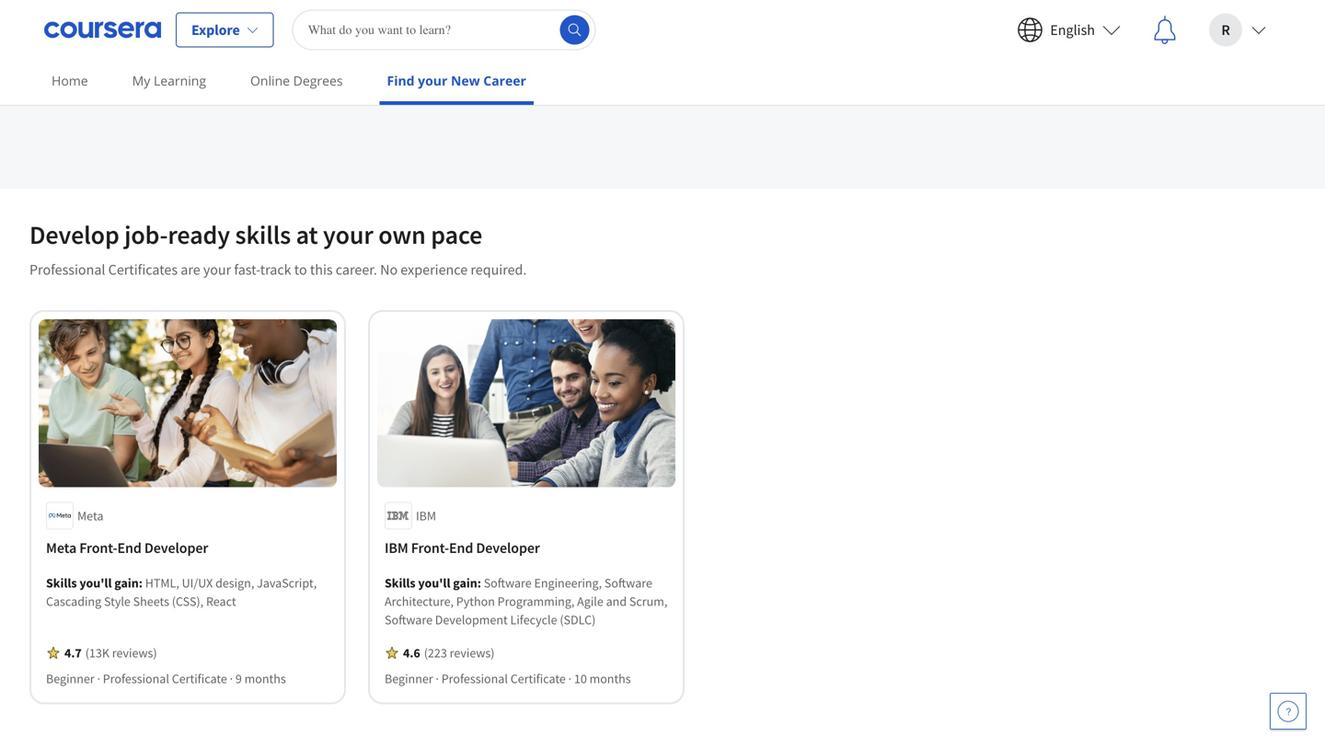 Task type: locate. For each thing, give the bounding box(es) containing it.
1 vertical spatial meta
[[46, 539, 77, 557]]

gain for meta
[[114, 575, 139, 591]]

professional
[[29, 260, 105, 279], [103, 670, 169, 687], [442, 670, 508, 687]]

0 horizontal spatial and
[[142, 55, 165, 72]]

job
[[531, 55, 550, 72]]

skills you'll gain : for ibm
[[385, 575, 484, 591]]

no
[[380, 260, 398, 279]]

find your new career
[[387, 72, 526, 89]]

1 horizontal spatial ibm
[[416, 507, 436, 524]]

gain up python
[[453, 575, 477, 591]]

2 horizontal spatial end
[[928, 16, 952, 34]]

2 skills you'll gain : from the left
[[385, 575, 484, 591]]

are up 6/30/2023)
[[273, 55, 293, 72]]

are
[[273, 55, 293, 72], [181, 260, 200, 279]]

skills you'll gain : for meta
[[46, 575, 145, 591]]

2 certificate from the left
[[511, 670, 566, 687]]

html, ui/ux design, javascript, cascading style sheets (css), react
[[46, 575, 317, 610]]

states
[[424, 55, 461, 72]]

developer inside meta front-end developer link
[[144, 539, 208, 557]]

engineering,
[[534, 575, 602, 591]]

job
[[168, 55, 187, 72], [707, 55, 726, 72]]

0 horizontal spatial skills you'll gain :
[[46, 575, 145, 591]]

0 vertical spatial ibm
[[416, 507, 436, 524]]

0 horizontal spatial your
[[203, 260, 231, 279]]

3 · from the left
[[436, 670, 439, 687]]

1 gain from the left
[[114, 575, 139, 591]]

0 horizontal spatial front-
[[79, 539, 117, 557]]

10
[[574, 670, 587, 687]]

1 reviews) from the left
[[112, 645, 157, 661]]

skills up architecture,
[[385, 575, 416, 591]]

your right find
[[418, 72, 448, 89]]

1 horizontal spatial front-
[[411, 539, 449, 557]]

0 horizontal spatial ibm
[[385, 539, 408, 557]]

professional down 4.6 (223 reviews)
[[442, 670, 508, 687]]

html,
[[145, 575, 179, 591]]

2 beginner from the left
[[385, 670, 433, 687]]

developer for meta front-end developer
[[144, 539, 208, 557]]

at
[[296, 219, 318, 251]]

None search field
[[292, 10, 596, 50]]

professional down 4.7 (13k reviews)
[[103, 670, 169, 687]]

architecture,
[[385, 593, 454, 610]]

1 horizontal spatial :
[[477, 575, 481, 591]]

2 you'll from the left
[[418, 575, 450, 591]]

developer inside ibm front-end developer link
[[476, 539, 540, 557]]

beginner down 4.7 on the bottom left of the page
[[46, 670, 94, 687]]

months right '9'
[[244, 670, 286, 687]]

1 certificate from the left
[[172, 670, 227, 687]]

developer
[[955, 16, 1018, 34], [144, 539, 208, 557], [476, 539, 540, 557]]

end for ibm front-end developer
[[449, 539, 473, 557]]

1 horizontal spatial months
[[590, 670, 631, 687]]

1 horizontal spatial are
[[273, 55, 293, 72]]

0 vertical spatial and
[[142, 55, 165, 72]]

to down median
[[44, 77, 57, 94]]

1 horizontal spatial you'll
[[418, 575, 450, 591]]

programs
[[115, 77, 173, 94]]

developer up html,
[[144, 539, 208, 557]]

1 skills you'll gain : from the left
[[46, 575, 145, 591]]

2 · from the left
[[230, 670, 233, 687]]

0 horizontal spatial reviews)
[[112, 645, 157, 661]]

ibm up the ibm front-end developer
[[416, 507, 436, 524]]

and right the agile
[[606, 593, 627, 610]]

1 vertical spatial to
[[294, 260, 307, 279]]

skills you'll gain : up architecture,
[[385, 575, 484, 591]]

degrees
[[293, 72, 343, 89]]

1 horizontal spatial your
[[323, 219, 373, 251]]

ibm for ibm front-end developer
[[385, 539, 408, 557]]

job up (7/1/2022
[[168, 55, 187, 72]]

english button
[[1003, 0, 1136, 59]]

0 vertical spatial meta
[[77, 507, 104, 524]]

certificate left '9'
[[172, 670, 227, 687]]

report.
[[607, 55, 651, 72]]

skills up cascading
[[46, 575, 77, 591]]

style
[[104, 593, 131, 610]]

1 horizontal spatial job
[[707, 55, 726, 72]]

gain up style
[[114, 575, 139, 591]]

0 vertical spatial are
[[273, 55, 293, 72]]

online
[[250, 72, 290, 89]]

opening
[[191, 55, 240, 72]]

you'll for ibm
[[418, 575, 450, 591]]

1 vertical spatial your
[[323, 219, 373, 251]]

· left '9'
[[230, 670, 233, 687]]

front-
[[891, 16, 928, 34], [79, 539, 117, 557], [411, 539, 449, 557]]

software
[[484, 575, 532, 591], [605, 575, 652, 591], [385, 611, 433, 628]]

to left this
[[294, 260, 307, 279]]

sheets
[[133, 593, 169, 610]]

months right 10
[[590, 670, 631, 687]]

relevant
[[763, 55, 812, 72]]

developer up software engineering, software architecture, python programming, agile and scrum, software development lifecycle (sdlc)
[[476, 539, 540, 557]]

gain for ibm
[[453, 575, 477, 591]]

r button
[[1195, 0, 1281, 59]]

2 months from the left
[[590, 670, 631, 687]]

software up scrum,
[[605, 575, 652, 591]]

end
[[928, 16, 952, 34], [117, 539, 142, 557], [449, 539, 473, 557]]

·
[[97, 670, 100, 687], [230, 670, 233, 687], [436, 670, 439, 687], [568, 670, 572, 687]]

1 job from the left
[[168, 55, 187, 72]]

0 horizontal spatial to
[[44, 77, 57, 94]]

1 horizontal spatial end
[[449, 539, 473, 557]]

meta
[[77, 507, 104, 524], [46, 539, 77, 557]]

react
[[206, 593, 236, 610]]

lightcast™
[[464, 55, 528, 72]]

postings
[[553, 55, 604, 72]]

0 horizontal spatial gain
[[114, 575, 139, 591]]

you'll up architecture,
[[418, 575, 450, 591]]

1 skills from the left
[[46, 575, 77, 591]]

you'll for meta
[[79, 575, 112, 591]]

4.6 (223 reviews)
[[403, 645, 495, 661]]

ibm
[[416, 507, 436, 524], [385, 539, 408, 557]]

:
[[139, 575, 143, 591], [477, 575, 481, 591]]

skills you'll gain : up style
[[46, 575, 145, 591]]

1 · from the left
[[97, 670, 100, 687]]

1 horizontal spatial reviews)
[[450, 645, 495, 661]]

1 horizontal spatial gain
[[453, 575, 477, 591]]

0 horizontal spatial job
[[168, 55, 187, 72]]

0 horizontal spatial months
[[244, 670, 286, 687]]

2 : from the left
[[477, 575, 481, 591]]

: up python
[[477, 575, 481, 591]]

2 job from the left
[[707, 55, 726, 72]]

1 : from the left
[[139, 575, 143, 591]]

· left 10
[[568, 670, 572, 687]]

and inside median salary and job opening data are sourced from united states lightcast™ job postings report. data for job roles relevant to featured programs (7/1/2022 - 6/30/2023)
[[142, 55, 165, 72]]

meta up cascading
[[46, 539, 77, 557]]

2 vertical spatial your
[[203, 260, 231, 279]]

skills for ibm
[[385, 575, 416, 591]]

reviews) right (13k
[[112, 645, 157, 661]]

learning
[[154, 72, 206, 89]]

skills for meta
[[46, 575, 77, 591]]

explore button
[[176, 12, 274, 47]]

1 horizontal spatial skills you'll gain :
[[385, 575, 484, 591]]

job right for
[[707, 55, 726, 72]]

1 months from the left
[[244, 670, 286, 687]]

my learning
[[132, 72, 206, 89]]

you'll
[[79, 575, 112, 591], [418, 575, 450, 591]]

-
[[238, 77, 242, 94]]

front- for meta front-end developer
[[79, 539, 117, 557]]

gain
[[114, 575, 139, 591], [453, 575, 477, 591]]

software up programming,
[[484, 575, 532, 591]]

your
[[418, 72, 448, 89], [323, 219, 373, 251], [203, 260, 231, 279]]

1 horizontal spatial skills
[[385, 575, 416, 591]]

1 horizontal spatial meta
[[77, 507, 104, 524]]

1 vertical spatial ibm
[[385, 539, 408, 557]]

data
[[655, 55, 683, 72]]

1 horizontal spatial beginner
[[385, 670, 433, 687]]

development
[[435, 611, 508, 628]]

1 horizontal spatial certificate
[[511, 670, 566, 687]]

certificate left 10
[[511, 670, 566, 687]]

1 you'll from the left
[[79, 575, 112, 591]]

· down (223
[[436, 670, 439, 687]]

skills
[[235, 219, 291, 251]]

are down ready
[[181, 260, 200, 279]]

2 horizontal spatial your
[[418, 72, 448, 89]]

median
[[55, 55, 100, 72]]

1 horizontal spatial and
[[606, 593, 627, 610]]

meta for meta
[[77, 507, 104, 524]]

0 horizontal spatial developer
[[144, 539, 208, 557]]

ibm for ibm
[[416, 507, 436, 524]]

0 horizontal spatial beginner
[[46, 670, 94, 687]]

reviews) down development
[[450, 645, 495, 661]]

beginner
[[46, 670, 94, 687], [385, 670, 433, 687]]

2 reviews) from the left
[[450, 645, 495, 661]]

and
[[142, 55, 165, 72], [606, 593, 627, 610]]

certificates
[[108, 260, 178, 279]]

your up career.
[[323, 219, 373, 251]]

0 horizontal spatial are
[[181, 260, 200, 279]]

career.
[[336, 260, 377, 279]]

and up programs
[[142, 55, 165, 72]]

meta inside meta front-end developer link
[[46, 539, 77, 557]]

software down architecture,
[[385, 611, 433, 628]]

1 beginner from the left
[[46, 670, 94, 687]]

0 vertical spatial to
[[44, 77, 57, 94]]

2 gain from the left
[[453, 575, 477, 591]]

your left fast-
[[203, 260, 231, 279]]

2 horizontal spatial front-
[[891, 16, 928, 34]]

0 horizontal spatial certificate
[[172, 670, 227, 687]]

0 horizontal spatial meta
[[46, 539, 77, 557]]

certificate for ibm front-end developer
[[511, 670, 566, 687]]

9
[[236, 670, 242, 687]]

1 vertical spatial and
[[606, 593, 627, 610]]

reviews)
[[112, 645, 157, 661], [450, 645, 495, 661]]

0 horizontal spatial end
[[117, 539, 142, 557]]

: up "sheets"
[[139, 575, 143, 591]]

0 horizontal spatial :
[[139, 575, 143, 591]]

· down (13k
[[97, 670, 100, 687]]

0 horizontal spatial you'll
[[79, 575, 112, 591]]

1 horizontal spatial developer
[[476, 539, 540, 557]]

beginner down '4.6' in the bottom of the page
[[385, 670, 433, 687]]

developer for ibm front-end developer
[[476, 539, 540, 557]]

ibm up architecture,
[[385, 539, 408, 557]]

developer left english
[[955, 16, 1018, 34]]

design,
[[215, 575, 254, 591]]

data
[[243, 55, 270, 72]]

2 skills from the left
[[385, 575, 416, 591]]

professional for meta
[[103, 670, 169, 687]]

meta up meta front-end developer
[[77, 507, 104, 524]]

you'll up style
[[79, 575, 112, 591]]

months
[[244, 670, 286, 687], [590, 670, 631, 687]]

0 horizontal spatial skills
[[46, 575, 77, 591]]



Task type: vqa. For each thing, say whether or not it's contained in the screenshot.
Top Rated Courses
no



Task type: describe. For each thing, give the bounding box(es) containing it.
end for meta front-end developer
[[117, 539, 142, 557]]

salary
[[103, 55, 139, 72]]

4 · from the left
[[568, 670, 572, 687]]

explore
[[191, 21, 240, 39]]

develop job-ready skills at your own pace
[[29, 219, 483, 251]]

sourced
[[296, 55, 344, 72]]

1 vertical spatial are
[[181, 260, 200, 279]]

(7/1/2022
[[177, 77, 234, 94]]

front- for ibm front-end developer
[[411, 539, 449, 557]]

this
[[310, 260, 333, 279]]

javascript,
[[257, 575, 317, 591]]

and inside software engineering, software architecture, python programming, agile and scrum, software development lifecycle (sdlc)
[[606, 593, 627, 610]]

agile
[[577, 593, 604, 610]]

months for ibm front-end developer
[[590, 670, 631, 687]]

own
[[379, 219, 426, 251]]

find your new career link
[[380, 60, 534, 105]]

develop
[[29, 219, 119, 251]]

reviews) for meta
[[112, 645, 157, 661]]

certificate for meta front-end developer
[[172, 670, 227, 687]]

programming,
[[498, 593, 575, 610]]

job-
[[124, 219, 168, 251]]

scrum,
[[629, 593, 668, 610]]

career
[[483, 72, 526, 89]]

my learning link
[[125, 60, 214, 101]]

median salary and job opening data are sourced from united states lightcast™ job postings report. data for job roles relevant to featured programs (7/1/2022 - 6/30/2023)
[[44, 55, 812, 94]]

4.7 (13k reviews)
[[64, 645, 157, 661]]

professional certificates are your fast-track to this career. no experience required.
[[29, 260, 527, 279]]

1 horizontal spatial to
[[294, 260, 307, 279]]

fast-
[[234, 260, 260, 279]]

front-end developer
[[891, 16, 1018, 34]]

(223
[[424, 645, 447, 661]]

ui/ux
[[182, 575, 213, 591]]

months for meta front-end developer
[[244, 670, 286, 687]]

meta front-end developer link
[[46, 537, 330, 559]]

featured
[[60, 77, 111, 94]]

online degrees link
[[243, 60, 350, 101]]

beginner · professional certificate · 9 months
[[46, 670, 286, 687]]

(css),
[[172, 593, 204, 610]]

reviews) for ibm
[[450, 645, 495, 661]]

: for meta front-end developer
[[139, 575, 143, 591]]

new
[[451, 72, 480, 89]]

ready
[[168, 219, 230, 251]]

4.6
[[403, 645, 420, 661]]

6/30/2023)
[[245, 77, 310, 94]]

: for ibm front-end developer
[[477, 575, 481, 591]]

track
[[260, 260, 291, 279]]

pace
[[431, 219, 483, 251]]

my
[[132, 72, 150, 89]]

home link
[[44, 60, 95, 101]]

0 horizontal spatial software
[[385, 611, 433, 628]]

english
[[1050, 21, 1095, 39]]

python
[[456, 593, 495, 610]]

to inside median salary and job opening data are sourced from united states lightcast™ job postings report. data for job roles relevant to featured programs (7/1/2022 - 6/30/2023)
[[44, 77, 57, 94]]

meta for meta front-end developer
[[46, 539, 77, 557]]

1 horizontal spatial software
[[484, 575, 532, 591]]

online degrees
[[250, 72, 343, 89]]

0 vertical spatial your
[[418, 72, 448, 89]]

2 horizontal spatial developer
[[955, 16, 1018, 34]]

2 horizontal spatial software
[[605, 575, 652, 591]]

professional for ibm
[[442, 670, 508, 687]]

professional down develop
[[29, 260, 105, 279]]

What do you want to learn? text field
[[292, 10, 596, 50]]

r
[[1222, 21, 1230, 39]]

home
[[52, 72, 88, 89]]

from
[[348, 55, 377, 72]]

for
[[686, 55, 704, 72]]

united
[[380, 55, 421, 72]]

(13k
[[85, 645, 109, 661]]

beginner for meta
[[46, 670, 94, 687]]

ibm front-end developer
[[385, 539, 540, 557]]

ibm front-end developer link
[[385, 537, 668, 559]]

experience
[[401, 260, 468, 279]]

lifecycle
[[510, 611, 557, 628]]

(sdlc)
[[560, 611, 596, 628]]

are inside median salary and job opening data are sourced from united states lightcast™ job postings report. data for job roles relevant to featured programs (7/1/2022 - 6/30/2023)
[[273, 55, 293, 72]]

beginner · professional certificate · 10 months
[[385, 670, 631, 687]]

required.
[[471, 260, 527, 279]]

software engineering, software architecture, python programming, agile and scrum, software development lifecycle (sdlc)
[[385, 575, 668, 628]]

4.7
[[64, 645, 82, 661]]

cascading
[[46, 593, 101, 610]]

find
[[387, 72, 415, 89]]

roles
[[729, 55, 759, 72]]

beginner for ibm
[[385, 670, 433, 687]]

meta front-end developer
[[46, 539, 208, 557]]

help center image
[[1278, 700, 1300, 723]]

coursera image
[[44, 15, 161, 45]]



